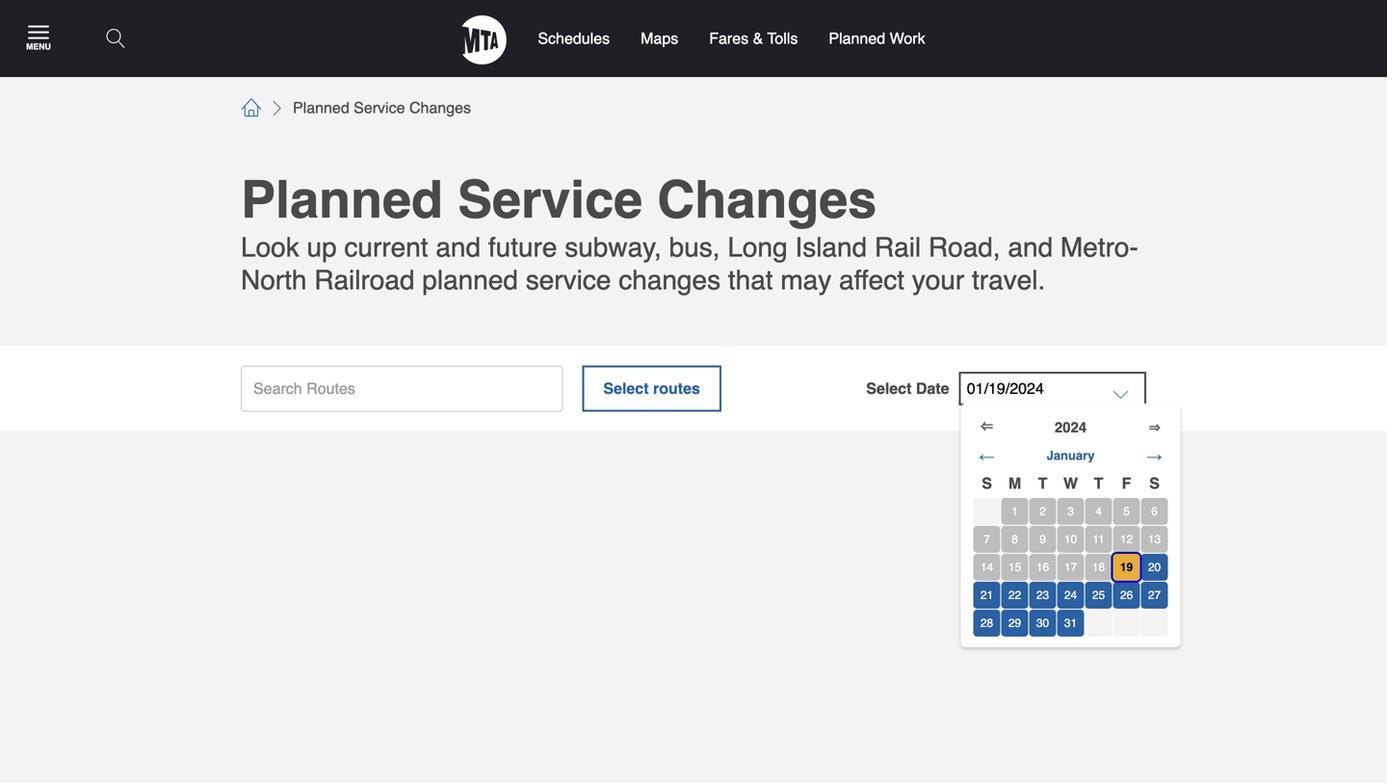 Task type: vqa. For each thing, say whether or not it's contained in the screenshot.


Task type: locate. For each thing, give the bounding box(es) containing it.
planned inside planned service changes look up current and future subway, bus, long island rail road, and metro- north railroad planned service changes that may affect your travel.
[[241, 170, 443, 230]]

26
[[1121, 589, 1134, 602]]

1 horizontal spatial select
[[867, 380, 912, 397]]

date
[[916, 380, 950, 397]]

10 link
[[1058, 526, 1085, 553]]

13
[[1149, 533, 1162, 546]]

1 select from the left
[[604, 380, 649, 397]]

changes inside breadcrumb element
[[410, 99, 471, 117]]

planned inside "link"
[[829, 29, 886, 47]]

1 horizontal spatial service
[[458, 170, 643, 230]]

8
[[1012, 533, 1019, 546]]

0 horizontal spatial and
[[436, 232, 481, 263]]

1 s from the left
[[982, 474, 993, 492]]

changes up long
[[658, 170, 877, 230]]

5
[[1124, 505, 1130, 518]]

10
[[1065, 533, 1078, 546]]

← button
[[974, 442, 1001, 469]]

7 link
[[974, 526, 1001, 553]]

t
[[1039, 474, 1048, 492], [1095, 474, 1104, 492]]

changes
[[410, 99, 471, 117], [658, 170, 877, 230]]

breadcrumb element
[[241, 96, 1147, 120]]

19
[[1121, 561, 1134, 574]]

0 horizontal spatial changes
[[410, 99, 471, 117]]

may
[[781, 265, 832, 296]]

select inside button
[[604, 380, 649, 397]]

1 and from the left
[[436, 232, 481, 263]]

⇐ button
[[974, 414, 1001, 441]]

27
[[1149, 589, 1162, 602]]

14
[[981, 561, 994, 574]]

planned up "up"
[[241, 170, 443, 230]]

s down →
[[1150, 474, 1160, 492]]

select routes button
[[583, 366, 722, 412]]

and up the travel.
[[1009, 232, 1054, 263]]

and
[[436, 232, 481, 263], [1009, 232, 1054, 263]]

0 horizontal spatial select
[[604, 380, 649, 397]]

planned work link
[[814, 0, 941, 77]]

3 link
[[1058, 498, 1085, 525]]

planned for planned service changes look up current and future subway, bus, long island rail road, and metro- north railroad planned service changes that may affect your travel.
[[241, 170, 443, 230]]

17
[[1065, 561, 1078, 574]]

29 link
[[1002, 610, 1029, 637]]

changes down the mta image
[[410, 99, 471, 117]]

changes for planned service changes look up current and future subway, bus, long island rail road, and metro- north railroad planned service changes that may affect your travel.
[[658, 170, 877, 230]]

t right m
[[1039, 474, 1048, 492]]

changes inside planned service changes look up current and future subway, bus, long island rail road, and metro- north railroad planned service changes that may affect your travel.
[[658, 170, 877, 230]]

subway,
[[565, 232, 662, 263]]

0 horizontal spatial service
[[354, 99, 405, 117]]

select left routes
[[604, 380, 649, 397]]

changes
[[619, 265, 721, 296]]

january
[[1047, 448, 1095, 463]]

t left "f" in the right of the page
[[1095, 474, 1104, 492]]

18
[[1093, 561, 1106, 574]]

menu
[[26, 42, 51, 52]]

select for select routes
[[604, 380, 649, 397]]

28 link
[[974, 610, 1001, 637]]

1 horizontal spatial and
[[1009, 232, 1054, 263]]

1 vertical spatial planned
[[293, 99, 350, 117]]

1 horizontal spatial s
[[1150, 474, 1160, 492]]

0 horizontal spatial s
[[982, 474, 993, 492]]

planned service changes look up current and future subway, bus, long island rail road, and metro- north railroad planned service changes that may affect your travel.
[[241, 170, 1139, 296]]

select for select date
[[867, 380, 912, 397]]

4 link
[[1086, 498, 1113, 525]]

16
[[1037, 561, 1050, 574]]

20
[[1149, 561, 1162, 574]]

7
[[984, 533, 991, 546]]

12
[[1121, 533, 1134, 546]]

s down ←
[[982, 474, 993, 492]]

1 vertical spatial changes
[[658, 170, 877, 230]]

service inside breadcrumb element
[[354, 99, 405, 117]]

12 link
[[1114, 526, 1141, 553]]

2 select from the left
[[867, 380, 912, 397]]

30
[[1037, 617, 1050, 630]]

1 vertical spatial service
[[458, 170, 643, 230]]

21
[[981, 589, 994, 602]]

planned right 'chevron right' image on the top left
[[293, 99, 350, 117]]

routes
[[653, 380, 701, 397]]

1 horizontal spatial changes
[[658, 170, 877, 230]]

Select Date text field
[[961, 374, 1145, 404]]

planned inside breadcrumb element
[[293, 99, 350, 117]]

0 vertical spatial service
[[354, 99, 405, 117]]

2 vertical spatial planned
[[241, 170, 443, 230]]

14 link
[[974, 554, 1001, 581]]

15 link
[[1002, 554, 1029, 581]]

planned left work
[[829, 29, 886, 47]]

select left the "date"
[[867, 380, 912, 397]]

select
[[604, 380, 649, 397], [867, 380, 912, 397]]

0 horizontal spatial t
[[1039, 474, 1048, 492]]

affect
[[839, 265, 905, 296]]

and up planned at top
[[436, 232, 481, 263]]

9
[[1040, 533, 1047, 546]]

23 link
[[1030, 582, 1057, 609]]

→ button
[[1142, 442, 1169, 469]]

service
[[354, 99, 405, 117], [458, 170, 643, 230]]

planned
[[422, 265, 518, 296]]

service inside planned service changes look up current and future subway, bus, long island rail road, and metro- north railroad planned service changes that may affect your travel.
[[458, 170, 643, 230]]

1 link
[[1002, 498, 1029, 525]]

28
[[981, 617, 994, 630]]

2
[[1040, 505, 1047, 518]]

long
[[728, 232, 788, 263]]

planned for planned service changes
[[293, 99, 350, 117]]

17 link
[[1058, 554, 1085, 581]]

planned
[[829, 29, 886, 47], [293, 99, 350, 117], [241, 170, 443, 230]]

planned service changes
[[293, 99, 471, 117]]

0 vertical spatial changes
[[410, 99, 471, 117]]

f
[[1122, 474, 1132, 492]]

0 vertical spatial planned
[[829, 29, 886, 47]]

24 link
[[1058, 582, 1085, 609]]

metro-
[[1061, 232, 1139, 263]]

2 t from the left
[[1095, 474, 1104, 492]]

s
[[982, 474, 993, 492], [1150, 474, 1160, 492]]

1 t from the left
[[1039, 474, 1048, 492]]

mta image
[[462, 15, 507, 65]]

5 link
[[1114, 498, 1141, 525]]

31
[[1065, 617, 1078, 630]]

changes for planned service changes
[[410, 99, 471, 117]]

16 link
[[1030, 554, 1057, 581]]

1 horizontal spatial t
[[1095, 474, 1104, 492]]

w
[[1064, 474, 1079, 492]]



Task type: describe. For each thing, give the bounding box(es) containing it.
road,
[[929, 232, 1001, 263]]

1
[[1012, 505, 1019, 518]]

Search Routes search field
[[241, 366, 563, 412]]

service
[[526, 265, 611, 296]]

that
[[728, 265, 773, 296]]

13 link
[[1142, 526, 1169, 553]]

select routes
[[604, 380, 701, 397]]

fares & tolls
[[710, 29, 798, 47]]

future
[[488, 232, 558, 263]]

6 link
[[1142, 498, 1169, 525]]

planned work
[[829, 29, 926, 47]]

⇒
[[1149, 419, 1161, 434]]

travel.
[[972, 265, 1046, 296]]

⇒ button
[[1142, 414, 1169, 441]]

maps link
[[626, 0, 694, 77]]

15
[[1009, 561, 1022, 574]]

service for planned service changes
[[354, 99, 405, 117]]

fares
[[710, 29, 749, 47]]

tolls
[[768, 29, 798, 47]]

30 link
[[1030, 610, 1057, 637]]

⇐
[[981, 419, 994, 434]]

19 link
[[1114, 554, 1141, 581]]

railroad
[[314, 265, 415, 296]]

2024
[[1055, 419, 1087, 436]]

22
[[1009, 589, 1022, 602]]

11 link
[[1086, 526, 1113, 553]]

8 link
[[1002, 526, 1029, 553]]

26 link
[[1114, 582, 1141, 609]]

2 s from the left
[[1150, 474, 1160, 492]]

search image
[[106, 29, 125, 48]]

23
[[1037, 589, 1050, 602]]

select date
[[867, 380, 950, 397]]

→
[[1147, 447, 1163, 465]]

service for planned service changes look up current and future subway, bus, long island rail road, and metro- north railroad planned service changes that may affect your travel.
[[458, 170, 643, 230]]

21 link
[[974, 582, 1001, 609]]

20 link
[[1142, 554, 1169, 581]]

25 link
[[1086, 582, 1113, 609]]

schedules
[[538, 29, 610, 47]]

bus,
[[669, 232, 721, 263]]

north
[[241, 265, 307, 296]]

work
[[890, 29, 926, 47]]

18 link
[[1086, 554, 1113, 581]]

2 link
[[1030, 498, 1057, 525]]

25
[[1093, 589, 1106, 602]]

4
[[1096, 505, 1102, 518]]

chevron right image
[[270, 100, 285, 116]]

your
[[912, 265, 965, 296]]

home image
[[241, 98, 262, 118]]

22 link
[[1002, 582, 1029, 609]]

up
[[307, 232, 337, 263]]

chevron down image
[[1114, 387, 1130, 402]]

schedules link
[[523, 0, 626, 77]]

11
[[1093, 533, 1105, 546]]

24
[[1065, 589, 1078, 602]]

2 and from the left
[[1009, 232, 1054, 263]]

rail
[[875, 232, 922, 263]]

planned for planned work
[[829, 29, 886, 47]]

←
[[980, 447, 995, 465]]

fares & tolls link
[[694, 0, 814, 77]]

27 link
[[1142, 582, 1169, 609]]

maps
[[641, 29, 679, 47]]

9 link
[[1030, 526, 1057, 553]]

3
[[1068, 505, 1075, 518]]

m
[[1009, 474, 1022, 492]]

&
[[753, 29, 764, 47]]

29
[[1009, 617, 1022, 630]]

6
[[1152, 505, 1158, 518]]



